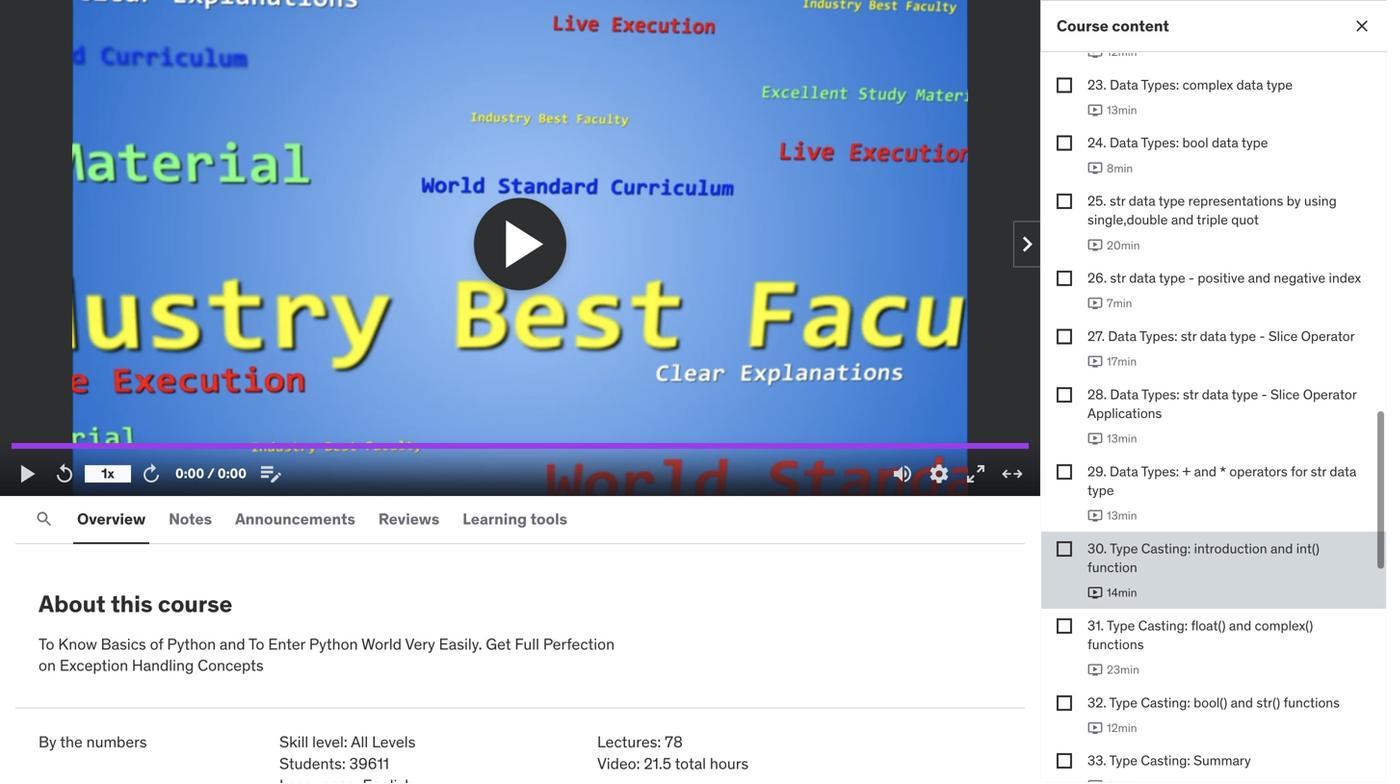 Task type: locate. For each thing, give the bounding box(es) containing it.
overview
[[77, 509, 146, 529]]

notes button
[[165, 496, 216, 543]]

xsmall image left '25.'
[[1057, 194, 1073, 209]]

-
[[1189, 269, 1195, 287], [1260, 328, 1266, 345], [1262, 386, 1268, 403]]

xsmall image left 24.
[[1057, 136, 1073, 151]]

casting: for introduction
[[1142, 540, 1191, 557]]

xsmall image left 31.
[[1057, 618, 1073, 634]]

int()
[[1297, 540, 1320, 557]]

casting: inside 30. type casting: introduction and int() function
[[1142, 540, 1191, 557]]

operator up for
[[1304, 386, 1357, 403]]

12min right play data types: float data type icon
[[1107, 44, 1138, 59]]

and inside 31. type casting: float() and complex() functions
[[1229, 617, 1252, 634]]

slice for 27. data types: str data type - slice operator
[[1269, 328, 1298, 345]]

data up applications
[[1111, 386, 1139, 403]]

xsmall image
[[1057, 194, 1073, 209], [1057, 271, 1073, 286], [1057, 618, 1073, 634], [1057, 696, 1073, 711]]

1 horizontal spatial functions
[[1284, 694, 1340, 711]]

2 xsmall image from the top
[[1057, 136, 1073, 151]]

str right '26.'
[[1110, 269, 1126, 287]]

fullscreen image
[[965, 463, 988, 486]]

13min for 29.
[[1107, 508, 1138, 523]]

by the numbers
[[39, 732, 147, 752]]

xsmall image for 27.
[[1057, 329, 1073, 344]]

data up single,double
[[1129, 192, 1156, 210]]

12min for play data types: float data type icon
[[1107, 44, 1138, 59]]

data for 24.
[[1110, 134, 1139, 152]]

operator inside 28. data types: str data type - slice operator applications
[[1304, 386, 1357, 403]]

mute image
[[891, 463, 914, 486]]

1 vertical spatial -
[[1260, 328, 1266, 345]]

index
[[1329, 269, 1362, 287]]

type
[[1110, 540, 1138, 557], [1107, 617, 1135, 634], [1110, 694, 1138, 711], [1110, 752, 1138, 770]]

type inside 30. type casting: introduction and int() function
[[1110, 540, 1138, 557]]

type up function
[[1110, 540, 1138, 557]]

data up 17min
[[1108, 328, 1137, 345]]

exception
[[60, 656, 128, 676]]

xsmall image left 32.
[[1057, 696, 1073, 711]]

functions
[[1088, 636, 1144, 653], [1284, 694, 1340, 711]]

1 vertical spatial slice
[[1271, 386, 1300, 403]]

negative
[[1274, 269, 1326, 287]]

casting: left bool()
[[1141, 694, 1191, 711]]

data inside 28. data types: str data type - slice operator applications
[[1111, 386, 1139, 403]]

video:
[[597, 754, 640, 774]]

play data types: bool data type image
[[1088, 161, 1103, 176]]

functions for 31. type casting: float() and complex() functions
[[1088, 636, 1144, 653]]

complex()
[[1255, 617, 1314, 634]]

casting: left introduction
[[1142, 540, 1191, 557]]

0 horizontal spatial to
[[39, 634, 54, 654]]

data inside '29. data types: + and * operators for str data type'
[[1110, 463, 1139, 480]]

levels
[[372, 732, 416, 752]]

to up on
[[39, 634, 54, 654]]

0 vertical spatial functions
[[1088, 636, 1144, 653]]

sidebar element
[[1041, 0, 1388, 783]]

representations
[[1189, 192, 1284, 210]]

0:00 right /
[[218, 465, 247, 482]]

1 12min from the top
[[1107, 44, 1138, 59]]

2 vertical spatial -
[[1262, 386, 1268, 403]]

type down 29. on the right bottom
[[1088, 482, 1114, 499]]

data right complex
[[1237, 76, 1264, 93]]

13min down applications
[[1107, 431, 1138, 446]]

12min
[[1107, 44, 1138, 59], [1107, 721, 1138, 736]]

- inside 28. data types: str data type - slice operator applications
[[1262, 386, 1268, 403]]

types: up applications
[[1142, 386, 1180, 403]]

6 xsmall image from the top
[[1057, 541, 1073, 557]]

types: left bool
[[1141, 134, 1180, 152]]

type right 32.
[[1110, 694, 1138, 711]]

for
[[1291, 463, 1308, 480]]

xsmall image left 27.
[[1057, 329, 1073, 344]]

play data types: + and * operators for str data type image
[[1088, 508, 1103, 524]]

3 xsmall image from the top
[[1057, 618, 1073, 634]]

str right '25.'
[[1110, 192, 1126, 210]]

str inside 28. data types: str data type - slice operator applications
[[1183, 386, 1199, 403]]

2 to from the left
[[249, 634, 265, 654]]

very
[[405, 634, 435, 654]]

31. type casting: float() and complex() functions
[[1088, 617, 1314, 653]]

functions for 32. type casting: bool() and str() functions
[[1284, 694, 1340, 711]]

2 xsmall image from the top
[[1057, 271, 1073, 286]]

str()
[[1257, 694, 1281, 711]]

2 vertical spatial 13min
[[1107, 508, 1138, 523]]

39611
[[349, 754, 389, 774]]

and
[[1172, 211, 1194, 229], [1249, 269, 1271, 287], [1195, 463, 1217, 480], [1271, 540, 1294, 557], [1229, 617, 1252, 634], [220, 634, 245, 654], [1231, 694, 1254, 711]]

python right enter
[[309, 634, 358, 654]]

type right complex
[[1267, 76, 1293, 93]]

slice down negative on the right of the page
[[1269, 328, 1298, 345]]

data inside '29. data types: + and * operators for str data type'
[[1330, 463, 1357, 480]]

play str data type representations by using single,double and triple quot image
[[1088, 238, 1103, 253]]

12min for play type casting: bool() and str() functions image
[[1107, 721, 1138, 736]]

1 vertical spatial 12min
[[1107, 721, 1138, 736]]

settings image
[[928, 463, 951, 486]]

data
[[1110, 76, 1139, 93], [1110, 134, 1139, 152], [1108, 328, 1137, 345], [1111, 386, 1139, 403], [1110, 463, 1139, 480]]

type right 31.
[[1107, 617, 1135, 634]]

data inside 28. data types: str data type - slice operator applications
[[1202, 386, 1229, 403]]

data for 27.
[[1108, 328, 1137, 345]]

7 xsmall image from the top
[[1057, 754, 1073, 769]]

1 vertical spatial functions
[[1284, 694, 1340, 711]]

learning
[[463, 509, 527, 529]]

operator
[[1302, 328, 1355, 345], [1304, 386, 1357, 403]]

close course content sidebar image
[[1353, 16, 1372, 36]]

casting: for float()
[[1139, 617, 1188, 634]]

functions inside 31. type casting: float() and complex() functions
[[1088, 636, 1144, 653]]

slice
[[1269, 328, 1298, 345], [1271, 386, 1300, 403]]

xsmall image for 26.
[[1057, 271, 1073, 286]]

progress bar slider
[[12, 435, 1029, 458]]

3 13min from the top
[[1107, 508, 1138, 523]]

4 xsmall image from the top
[[1057, 696, 1073, 711]]

xsmall image for 25.
[[1057, 194, 1073, 209]]

positive
[[1198, 269, 1245, 287]]

skill
[[279, 732, 309, 752]]

xsmall image
[[1057, 77, 1073, 93], [1057, 136, 1073, 151], [1057, 329, 1073, 344], [1057, 387, 1073, 403], [1057, 464, 1073, 480], [1057, 541, 1073, 557], [1057, 754, 1073, 769]]

and up concepts
[[220, 634, 245, 654]]

on
[[39, 656, 56, 676]]

data down positive
[[1200, 328, 1227, 345]]

0 horizontal spatial 0:00
[[175, 465, 204, 482]]

slice up for
[[1271, 386, 1300, 403]]

1x
[[101, 465, 114, 482]]

2 12min from the top
[[1107, 721, 1138, 736]]

- down 27. data types: str data type - slice operator
[[1262, 386, 1268, 403]]

casting: left float()
[[1139, 617, 1188, 634]]

xsmall image left '26.'
[[1057, 271, 1073, 286]]

1 13min from the top
[[1107, 103, 1138, 118]]

13min for 28.
[[1107, 431, 1138, 446]]

casting: left the summary
[[1141, 752, 1191, 770]]

12min right play type casting: bool() and str() functions image
[[1107, 721, 1138, 736]]

30.
[[1088, 540, 1107, 557]]

tools
[[531, 509, 568, 529]]

type up single,double
[[1159, 192, 1186, 210]]

27. data types: str data type - slice operator
[[1088, 328, 1355, 345]]

and right float()
[[1229, 617, 1252, 634]]

xsmall image left the 30.
[[1057, 541, 1073, 557]]

to left enter
[[249, 634, 265, 654]]

2 13min from the top
[[1107, 431, 1138, 446]]

python right of on the bottom of the page
[[167, 634, 216, 654]]

types: for 23.
[[1142, 76, 1180, 93]]

to
[[39, 634, 54, 654], [249, 634, 265, 654]]

slice inside 28. data types: str data type - slice operator applications
[[1271, 386, 1300, 403]]

types:
[[1142, 76, 1180, 93], [1141, 134, 1180, 152], [1140, 328, 1178, 345], [1142, 386, 1180, 403], [1142, 463, 1180, 480]]

type inside 28. data types: str data type - slice operator applications
[[1232, 386, 1259, 403]]

type inside 31. type casting: float() and complex() functions
[[1107, 617, 1135, 634]]

types: left complex
[[1142, 76, 1180, 93]]

4 xsmall image from the top
[[1057, 387, 1073, 403]]

1 horizontal spatial 0:00
[[218, 465, 247, 482]]

concepts
[[198, 656, 264, 676]]

data right for
[[1330, 463, 1357, 480]]

1x button
[[85, 458, 131, 490]]

type right '33.'
[[1110, 752, 1138, 770]]

play data types: str data type - slice operator applications image
[[1088, 431, 1103, 447]]

5 xsmall image from the top
[[1057, 464, 1073, 480]]

basics
[[101, 634, 146, 654]]

data up 8min at the right top
[[1110, 134, 1139, 152]]

type
[[1267, 76, 1293, 93], [1242, 134, 1269, 152], [1159, 192, 1186, 210], [1159, 269, 1186, 287], [1230, 328, 1257, 345], [1232, 386, 1259, 403], [1088, 482, 1114, 499]]

data right 23.
[[1110, 76, 1139, 93]]

know
[[58, 634, 97, 654]]

level:
[[312, 732, 348, 752]]

13min right play data types: + and * operators for str data type image
[[1107, 508, 1138, 523]]

of
[[150, 634, 163, 654]]

functions up 23min
[[1088, 636, 1144, 653]]

data right 29. on the right bottom
[[1110, 463, 1139, 480]]

operator down index
[[1302, 328, 1355, 345]]

casting: for bool()
[[1141, 694, 1191, 711]]

str down 27. data types: str data type - slice operator
[[1183, 386, 1199, 403]]

types: inside '29. data types: + and * operators for str data type'
[[1142, 463, 1180, 480]]

xsmall image for 28.
[[1057, 387, 1073, 403]]

about
[[39, 590, 106, 619]]

python
[[167, 634, 216, 654], [309, 634, 358, 654]]

reviews button
[[375, 496, 444, 543]]

1 vertical spatial 13min
[[1107, 431, 1138, 446]]

0 vertical spatial operator
[[1302, 328, 1355, 345]]

casting:
[[1142, 540, 1191, 557], [1139, 617, 1188, 634], [1141, 694, 1191, 711], [1141, 752, 1191, 770]]

xsmall image left 28.
[[1057, 387, 1073, 403]]

casting: inside 31. type casting: float() and complex() functions
[[1139, 617, 1188, 634]]

1 horizontal spatial to
[[249, 634, 265, 654]]

play data types: float data type image
[[1088, 44, 1103, 60]]

+
[[1183, 463, 1191, 480]]

and left triple
[[1172, 211, 1194, 229]]

type right bool
[[1242, 134, 1269, 152]]

types: left + in the bottom of the page
[[1142, 463, 1180, 480]]

xsmall image left 29. on the right bottom
[[1057, 464, 1073, 480]]

types: inside 28. data types: str data type - slice operator applications
[[1142, 386, 1180, 403]]

reviews
[[379, 509, 440, 529]]

0:00
[[175, 465, 204, 482], [218, 465, 247, 482]]

data up '7min'
[[1130, 269, 1156, 287]]

1 vertical spatial operator
[[1304, 386, 1357, 403]]

to know basics of python and to enter python world very easily.  get full perfection on exception handling concepts
[[39, 634, 615, 676]]

type down 27. data types: str data type - slice operator
[[1232, 386, 1259, 403]]

1 xsmall image from the top
[[1057, 77, 1073, 93]]

and left the *
[[1195, 463, 1217, 480]]

23. data types: complex data type
[[1088, 76, 1293, 93]]

play str data type - positive and negative index image
[[1088, 296, 1103, 311]]

3 xsmall image from the top
[[1057, 329, 1073, 344]]

xsmall image for 23.
[[1057, 77, 1073, 93]]

triple
[[1197, 211, 1229, 229]]

0:00 left /
[[175, 465, 204, 482]]

0 vertical spatial 12min
[[1107, 44, 1138, 59]]

content
[[1112, 16, 1170, 36]]

str inside '29. data types: + and * operators for str data type'
[[1311, 463, 1327, 480]]

and left 'int()'
[[1271, 540, 1294, 557]]

0 vertical spatial 13min
[[1107, 103, 1138, 118]]

type for 31.
[[1107, 617, 1135, 634]]

data
[[1237, 76, 1264, 93], [1212, 134, 1239, 152], [1129, 192, 1156, 210], [1130, 269, 1156, 287], [1200, 328, 1227, 345], [1202, 386, 1229, 403], [1330, 463, 1357, 480]]

13min right play data types: complex data type image
[[1107, 103, 1138, 118]]

1 xsmall image from the top
[[1057, 194, 1073, 209]]

25.
[[1088, 192, 1107, 210]]

xsmall image left '33.'
[[1057, 754, 1073, 769]]

1 horizontal spatial python
[[309, 634, 358, 654]]

0 vertical spatial slice
[[1269, 328, 1298, 345]]

types: for 29.
[[1142, 463, 1180, 480]]

applications
[[1088, 405, 1162, 422]]

xsmall image for 24.
[[1057, 136, 1073, 151]]

str
[[1110, 192, 1126, 210], [1110, 269, 1126, 287], [1181, 328, 1197, 345], [1183, 386, 1199, 403], [1311, 463, 1327, 480]]

0 horizontal spatial functions
[[1088, 636, 1144, 653]]

xsmall image left 23.
[[1057, 77, 1073, 93]]

- for 28. data types: str data type - slice operator applications
[[1262, 386, 1268, 403]]

types: right 27.
[[1140, 328, 1178, 345]]

- down 26. str data type - positive and negative index
[[1260, 328, 1266, 345]]

str right for
[[1311, 463, 1327, 480]]

go to next lecture image
[[1012, 229, 1043, 260]]

play data types: complex data type image
[[1088, 102, 1103, 118]]

data down 27. data types: str data type - slice operator
[[1202, 386, 1229, 403]]

- left positive
[[1189, 269, 1195, 287]]

forward 5 seconds image
[[140, 463, 163, 486]]

26.
[[1088, 269, 1107, 287]]

13min
[[1107, 103, 1138, 118], [1107, 431, 1138, 446], [1107, 508, 1138, 523]]

0 horizontal spatial python
[[167, 634, 216, 654]]

functions right str()
[[1284, 694, 1340, 711]]



Task type: describe. For each thing, give the bounding box(es) containing it.
32. type casting: bool() and str() functions
[[1088, 694, 1340, 711]]

xsmall image for 30.
[[1057, 541, 1073, 557]]

str down 26. str data type - positive and negative index
[[1181, 328, 1197, 345]]

17min
[[1107, 354, 1137, 369]]

float()
[[1191, 617, 1226, 634]]

type inside '25. str data type representations by using single,double and triple quot'
[[1159, 192, 1186, 210]]

function
[[1088, 559, 1138, 576]]

play video image
[[493, 213, 555, 275]]

operator for 27. data types: str data type - slice operator
[[1302, 328, 1355, 345]]

play image
[[16, 463, 40, 486]]

data for 23.
[[1110, 76, 1139, 93]]

operators
[[1230, 463, 1288, 480]]

data for 29.
[[1110, 463, 1139, 480]]

type down 26. str data type - positive and negative index
[[1230, 328, 1257, 345]]

complex
[[1183, 76, 1234, 93]]

the
[[60, 732, 83, 752]]

type for 30.
[[1110, 540, 1138, 557]]

str inside '25. str data type representations by using single,double and triple quot'
[[1110, 192, 1126, 210]]

xsmall image for 29.
[[1057, 464, 1073, 480]]

13min for 23.
[[1107, 103, 1138, 118]]

lectures:
[[597, 732, 661, 752]]

21.5
[[644, 754, 672, 774]]

lectures: 78 video: 21.5 total hours
[[597, 732, 749, 774]]

1 0:00 from the left
[[175, 465, 204, 482]]

xsmall image for 31.
[[1057, 618, 1073, 634]]

0 vertical spatial -
[[1189, 269, 1195, 287]]

summary
[[1194, 752, 1251, 770]]

world
[[361, 634, 402, 654]]

total
[[675, 754, 706, 774]]

course
[[158, 590, 233, 619]]

8min
[[1107, 161, 1133, 176]]

full
[[515, 634, 540, 654]]

data right bool
[[1212, 134, 1239, 152]]

perfection
[[543, 634, 615, 654]]

all
[[351, 732, 368, 752]]

announcements
[[235, 509, 355, 529]]

33.
[[1088, 752, 1107, 770]]

about this course
[[39, 590, 233, 619]]

20min
[[1107, 238, 1140, 253]]

and inside to know basics of python and to enter python world very easily.  get full perfection on exception handling concepts
[[220, 634, 245, 654]]

enter
[[268, 634, 306, 654]]

slice for 28. data types: str data type - slice operator applications
[[1271, 386, 1300, 403]]

28. data types: str data type - slice operator applications
[[1088, 386, 1357, 422]]

bool
[[1183, 134, 1209, 152]]

types: for 24.
[[1141, 134, 1180, 152]]

2 0:00 from the left
[[218, 465, 247, 482]]

type left positive
[[1159, 269, 1186, 287]]

casting: for summary
[[1141, 752, 1191, 770]]

xsmall image for 32.
[[1057, 696, 1073, 711]]

play data types: str data type - slice operator image
[[1088, 354, 1103, 370]]

hours
[[710, 754, 749, 774]]

single,double
[[1088, 211, 1168, 229]]

23min
[[1107, 663, 1140, 677]]

this
[[111, 590, 153, 619]]

/
[[207, 465, 215, 482]]

add note image
[[259, 463, 282, 486]]

overview button
[[73, 496, 149, 543]]

24.
[[1088, 134, 1107, 152]]

31.
[[1088, 617, 1104, 634]]

type for 33.
[[1110, 752, 1138, 770]]

23.
[[1088, 76, 1107, 93]]

2 python from the left
[[309, 634, 358, 654]]

play type casting: bool() and str() functions image
[[1088, 721, 1103, 736]]

29. data types: + and * operators for str data type
[[1088, 463, 1357, 499]]

using
[[1305, 192, 1337, 210]]

play type casting: introduction and int() function image
[[1088, 585, 1103, 601]]

handling
[[132, 656, 194, 676]]

search image
[[35, 510, 54, 529]]

14min
[[1107, 585, 1138, 600]]

introduction
[[1195, 540, 1268, 557]]

25. str data type representations by using single,double and triple quot
[[1088, 192, 1337, 229]]

24. data types: bool data type
[[1088, 134, 1269, 152]]

course content
[[1057, 16, 1170, 36]]

rewind 5 seconds image
[[53, 463, 76, 486]]

play type casting: summary image
[[1088, 779, 1103, 783]]

expanded view image
[[1001, 463, 1024, 486]]

28.
[[1088, 386, 1107, 403]]

data for 28.
[[1111, 386, 1139, 403]]

by
[[1287, 192, 1301, 210]]

announcements button
[[231, 496, 359, 543]]

1 to from the left
[[39, 634, 54, 654]]

types: for 27.
[[1140, 328, 1178, 345]]

play type casting: float() and complex() functions image
[[1088, 662, 1103, 678]]

types: for 28.
[[1142, 386, 1180, 403]]

quot
[[1232, 211, 1259, 229]]

29.
[[1088, 463, 1107, 480]]

type for 32.
[[1110, 694, 1138, 711]]

type inside '29. data types: + and * operators for str data type'
[[1088, 482, 1114, 499]]

course
[[1057, 16, 1109, 36]]

and inside '25. str data type representations by using single,double and triple quot'
[[1172, 211, 1194, 229]]

30. type casting: introduction and int() function
[[1088, 540, 1320, 576]]

by
[[39, 732, 57, 752]]

and right positive
[[1249, 269, 1271, 287]]

78
[[665, 732, 683, 752]]

operator for 28. data types: str data type - slice operator applications
[[1304, 386, 1357, 403]]

and inside '29. data types: + and * operators for str data type'
[[1195, 463, 1217, 480]]

data inside '25. str data type representations by using single,double and triple quot'
[[1129, 192, 1156, 210]]

learning tools button
[[459, 496, 571, 543]]

1 python from the left
[[167, 634, 216, 654]]

students:
[[279, 754, 346, 774]]

0:00 / 0:00
[[175, 465, 247, 482]]

learning tools
[[463, 509, 568, 529]]

notes
[[169, 509, 212, 529]]

bool()
[[1194, 694, 1228, 711]]

27.
[[1088, 328, 1105, 345]]

*
[[1220, 463, 1227, 480]]

- for 27. data types: str data type - slice operator
[[1260, 328, 1266, 345]]

xsmall image for 33.
[[1057, 754, 1073, 769]]

7min
[[1107, 296, 1133, 311]]

and inside 30. type casting: introduction and int() function
[[1271, 540, 1294, 557]]

skill level: all levels students: 39611
[[279, 732, 416, 774]]

easily.
[[439, 634, 482, 654]]

26. str data type - positive and negative index
[[1088, 269, 1362, 287]]

and left str()
[[1231, 694, 1254, 711]]

32.
[[1088, 694, 1107, 711]]



Task type: vqa. For each thing, say whether or not it's contained in the screenshot.
Types: within the 29. Data Types: + and * operators for str data type
yes



